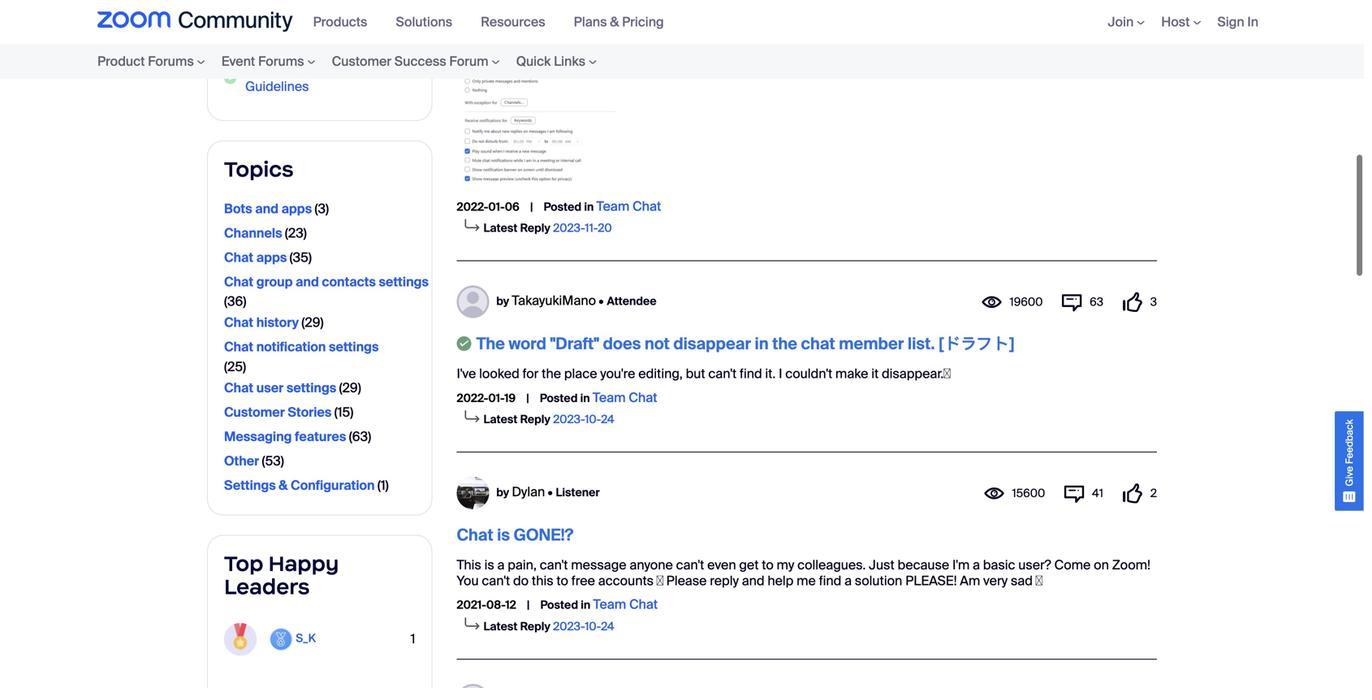 Task type: describe. For each thing, give the bounding box(es) containing it.
couldn't
[[786, 365, 833, 382]]

can't right but
[[709, 365, 737, 382]]

0 horizontal spatial the
[[542, 365, 561, 382]]

i've
[[457, 365, 476, 382]]

08-
[[487, 598, 506, 613]]

and up channels
[[255, 200, 279, 217]]

1 inside bots and apps 3 channels 23 chat apps 35 chat group and contacts settings 36 chat history 29 chat notification settings 25 chat user settings 29 customer stories 15 messaging features 63 other 53 settings & configuration 1
[[381, 477, 386, 494]]

sign in
[[1218, 13, 1259, 30]]

2022- for 2022-01-19 | posted in team chat latest reply 2023-10-24
[[457, 391, 489, 406]]

products link
[[313, 13, 380, 30]]

am
[[961, 572, 981, 589]]

team chat link for takayukimano
[[593, 389, 658, 406]]

posted for dylan
[[541, 598, 579, 613]]

1 horizontal spatial a
[[845, 572, 852, 589]]

customer inside bots and apps 3 channels 23 chat apps 35 chat group and contacts settings 36 chat history 29 chat notification settings 25 chat user settings 29 customer stories 15 messaging features 63 other 53 settings & configuration 1
[[224, 404, 285, 421]]

this
[[532, 572, 554, 589]]

bots and apps 3 channels 23 chat apps 35 chat group and contacts settings 36 chat history 29 chat notification settings 25 chat user settings 29 customer stories 15 messaging features 63 other 53 settings & configuration 1
[[224, 200, 429, 494]]

on
[[1094, 557, 1110, 574]]

solutions link
[[396, 13, 465, 30]]

getting started guide link
[[245, 39, 376, 56]]

notification
[[257, 338, 326, 356]]

list.
[[908, 334, 935, 354]]

2022-01-06 | posted in team chat latest reply 2023-11-20
[[457, 198, 662, 236]]

colleagues.
[[798, 557, 866, 574]]

bots
[[224, 200, 252, 217]]

topics heading
[[224, 156, 416, 182]]

team for dylan
[[593, 596, 627, 613]]

by for dylan
[[497, 485, 510, 500]]

in for 2021-08-12 | posted in team chat latest reply 2023-10-24
[[581, 598, 591, 613]]

stories
[[288, 404, 332, 421]]

disappear
[[674, 334, 752, 354]]

started
[[293, 39, 337, 56]]

[ドラフト]
[[939, 334, 1015, 354]]

does
[[603, 334, 641, 354]]

25
[[228, 358, 243, 375]]

the word "draft" does not disappear in the chat member list. [ドラフト] link
[[477, 334, 1015, 354]]

19
[[505, 391, 516, 406]]

2023-10-24 link for place
[[553, 412, 615, 427]]

customer stories link
[[224, 401, 332, 424]]

11-
[[585, 221, 598, 236]]

not
[[645, 334, 670, 354]]

takayukimano
[[512, 292, 596, 309]]

latest inside 2022-01-06 | posted in team chat latest reply 2023-11-20
[[484, 221, 518, 236]]

pricing
[[622, 13, 664, 30]]

messaging
[[224, 428, 292, 445]]

i'm
[[953, 557, 970, 574]]

1 horizontal spatial to
[[762, 557, 774, 574]]

team inside 2022-01-06 | posted in team chat latest reply 2023-11-20
[[597, 198, 630, 215]]

2022- for 2022-01-06 | posted in team chat latest reply 2023-11-20
[[457, 199, 489, 214]]

other link
[[224, 450, 259, 472]]

0 vertical spatial apps
[[282, 200, 312, 217]]

you're
[[601, 365, 636, 382]]

top happy leaders
[[224, 550, 339, 600]]

can't left even
[[676, 557, 705, 574]]

dylan image
[[457, 477, 490, 510]]

looked
[[479, 365, 520, 382]]

2
[[1151, 486, 1158, 501]]

getting started guide community terms and guidelines
[[245, 39, 380, 95]]

01- for 2022-01-19 | posted in team chat latest reply 2023-10-24
[[489, 391, 505, 406]]

get
[[740, 557, 759, 574]]

getting
[[245, 39, 290, 56]]

2023- inside 2022-01-06 | posted in team chat latest reply 2023-11-20
[[553, 221, 585, 236]]

takayukimano image
[[457, 286, 490, 318]]

and inside this is a pain, can't message anyone can't even get to my colleagues. just because i'm a basic user? come on zoom! you can't do this to free accounts  please reply and help me find a solution please! am very sad 
[[742, 572, 765, 589]]

dylan
[[512, 483, 545, 500]]

2023- for dylan
[[553, 619, 585, 634]]

free
[[572, 572, 596, 589]]

posted inside 2022-01-06 | posted in team chat latest reply 2023-11-20
[[544, 199, 582, 214]]

community champion | zoom employee image
[[269, 627, 293, 652]]

guidelines
[[245, 78, 309, 95]]

solution
[[855, 572, 903, 589]]

chat group and contacts settings link
[[224, 270, 429, 293]]

chat inside 2022-01-19 | posted in team chat latest reply 2023-10-24
[[629, 389, 658, 406]]

10- for message
[[585, 619, 601, 634]]

because
[[898, 557, 950, 574]]

1 horizontal spatial 29
[[343, 379, 358, 396]]

host link
[[1162, 13, 1202, 30]]

35
[[293, 249, 309, 266]]

| inside 2022-01-06 | posted in team chat latest reply 2023-11-20
[[531, 199, 533, 214]]

1 vertical spatial apps
[[257, 249, 287, 266]]

list containing bots and apps
[[224, 197, 429, 498]]

in
[[1248, 13, 1259, 30]]

can't up 08-
[[482, 572, 510, 589]]

number of accepted solutions: 1 image
[[411, 615, 416, 664]]

1 horizontal spatial &
[[610, 13, 619, 30]]

terms
[[317, 62, 354, 79]]

this
[[457, 557, 482, 574]]

sign in link
[[1218, 13, 1259, 30]]

success
[[395, 53, 447, 70]]

1 vertical spatial 3
[[1151, 295, 1158, 310]]

2023- for takayukimano
[[553, 412, 585, 427]]

is for a
[[485, 557, 495, 574]]

0 vertical spatial settings
[[379, 273, 429, 290]]

attendee
[[607, 294, 657, 309]]

reply
[[710, 572, 739, 589]]

user?
[[1019, 557, 1052, 574]]

01- for 2022-01-06 | posted in team chat latest reply 2023-11-20
[[489, 199, 505, 214]]

15600
[[1013, 486, 1046, 501]]

chat inside 2022-01-06 | posted in team chat latest reply 2023-11-20
[[633, 198, 662, 215]]

community.title image
[[97, 11, 293, 32]]

10- for you're
[[585, 412, 601, 427]]

0 vertical spatial team chat link
[[597, 198, 662, 215]]

anyone
[[630, 557, 673, 574]]

menu bar containing products
[[305, 0, 685, 44]]

top
[[224, 550, 264, 577]]

reply inside 2022-01-06 | posted in team chat latest reply 2023-11-20
[[520, 221, 551, 236]]

quick links
[[516, 53, 586, 70]]

chat is gone!?
[[457, 525, 574, 546]]

2021-
[[457, 598, 487, 613]]

i
[[779, 365, 783, 382]]

solutions
[[396, 13, 453, 30]]

please
[[667, 572, 707, 589]]

2022-01-19 | posted in team chat latest reply 2023-10-24
[[457, 389, 658, 427]]

2 vertical spatial settings
[[287, 379, 337, 396]]

zoom!
[[1113, 557, 1151, 574]]

pain,
[[508, 557, 537, 574]]

contacts
[[322, 273, 376, 290]]

chat is gone!? link
[[457, 525, 574, 546]]

24 for you're
[[601, 412, 615, 427]]

forums for product forums
[[148, 53, 194, 70]]

group
[[257, 273, 293, 290]]

2023-10-24 link for can't
[[553, 619, 615, 634]]

quick links link
[[508, 44, 605, 79]]



Task type: locate. For each thing, give the bounding box(es) containing it.
29 up chat notification settings link
[[305, 314, 321, 331]]

to left my on the bottom right of page
[[762, 557, 774, 574]]


[[657, 572, 664, 589], [1036, 572, 1043, 589]]

2 vertical spatial latest
[[484, 619, 518, 634]]

20
[[598, 221, 612, 236]]

takayukimano link
[[512, 292, 596, 309]]

latest
[[484, 221, 518, 236], [484, 412, 518, 427], [484, 619, 518, 634]]

s_k image
[[224, 623, 257, 656]]

1 horizontal spatial find
[[819, 572, 842, 589]]

2 10- from the top
[[585, 619, 601, 634]]

0 vertical spatial &
[[610, 13, 619, 30]]

s_k
[[296, 631, 316, 646]]

•
[[599, 294, 604, 309], [548, 485, 553, 500]]

1  from the left
[[657, 572, 664, 589]]

chat apps link
[[224, 246, 287, 269]]

01- inside 2022-01-06 | posted in team chat latest reply 2023-11-20
[[489, 199, 505, 214]]

come
[[1055, 557, 1091, 574]]

63
[[1090, 295, 1104, 310], [352, 428, 368, 445]]

1 vertical spatial posted
[[540, 391, 578, 406]]

0 horizontal spatial find
[[740, 365, 763, 382]]

2 2023-10-24 link from the top
[[553, 619, 615, 634]]

10- down free
[[585, 619, 601, 634]]

0 horizontal spatial 1
[[381, 477, 386, 494]]

quick
[[516, 53, 551, 70]]

 left please
[[657, 572, 664, 589]]

customer success forum
[[332, 53, 489, 70]]

in inside 2022-01-06 | posted in team chat latest reply 2023-11-20
[[584, 199, 594, 214]]

01-
[[489, 199, 505, 214], [489, 391, 505, 406]]

2023- inside 2021-08-12 | posted in team chat latest reply 2023-10-24
[[553, 619, 585, 634]]

1 horizontal spatial forums
[[258, 53, 304, 70]]

2 horizontal spatial a
[[973, 557, 981, 574]]

1 vertical spatial by
[[497, 485, 510, 500]]

| inside 2021-08-12 | posted in team chat latest reply 2023-10-24
[[527, 598, 530, 613]]

36
[[228, 293, 243, 310]]

chat inside 2021-08-12 | posted in team chat latest reply 2023-10-24
[[630, 596, 658, 613]]

2023- inside 2022-01-19 | posted in team chat latest reply 2023-10-24
[[553, 412, 585, 427]]

this is a pain, can't message anyone can't even get to my colleagues. just because i'm a basic user? come on zoom! you can't do this to free accounts  please reply and help me find a solution please! am very sad 
[[457, 557, 1151, 589]]

| right 06
[[531, 199, 533, 214]]

2 vertical spatial 2023-
[[553, 619, 585, 634]]

and left help
[[742, 572, 765, 589]]

10-
[[585, 412, 601, 427], [585, 619, 601, 634]]

1 24 from the top
[[601, 412, 615, 427]]

0 vertical spatial posted
[[544, 199, 582, 214]]

• for dylan
[[548, 485, 553, 500]]

1 vertical spatial 2023-
[[553, 412, 585, 427]]

2  from the left
[[1036, 572, 1043, 589]]

by inside by dylan • listener
[[497, 485, 510, 500]]

in down free
[[581, 598, 591, 613]]

24 for message
[[601, 619, 615, 634]]

2022- inside 2022-01-19 | posted in team chat latest reply 2023-10-24
[[457, 391, 489, 406]]

0 vertical spatial 24
[[601, 412, 615, 427]]

0 vertical spatial 29
[[305, 314, 321, 331]]

find right me
[[819, 572, 842, 589]]

1 vertical spatial 10-
[[585, 619, 601, 634]]

| right 19
[[527, 391, 529, 406]]

in down place
[[581, 391, 590, 406]]

forums down community.title image
[[148, 53, 194, 70]]

0 horizontal spatial a
[[498, 557, 505, 574]]

posted inside 2021-08-12 | posted in team chat latest reply 2023-10-24
[[541, 598, 579, 613]]

reply down this
[[520, 619, 551, 634]]

1 2023- from the top
[[553, 221, 585, 236]]

1 vertical spatial 24
[[601, 619, 615, 634]]

| for dylan
[[527, 598, 530, 613]]

apps up 23
[[282, 200, 312, 217]]

top happy leaders heading
[[224, 550, 416, 600]]

2 vertical spatial team
[[593, 596, 627, 613]]

but
[[686, 365, 706, 382]]

latest for takayukimano
[[484, 412, 518, 427]]

0 vertical spatial 63
[[1090, 295, 1104, 310]]

0 horizontal spatial &
[[279, 477, 288, 494]]

2022-
[[457, 199, 489, 214], [457, 391, 489, 406]]

customer down the products link
[[332, 53, 392, 70]]

product forums
[[97, 53, 194, 70]]

is
[[497, 525, 510, 546], [485, 557, 495, 574]]

1 vertical spatial |
[[527, 391, 529, 406]]

0 horizontal spatial 63
[[352, 428, 368, 445]]

plans & pricing
[[574, 13, 664, 30]]

channels link
[[224, 222, 282, 244]]

word
[[509, 334, 547, 354]]

the word "draft" does not disappear in the chat member list. [ドラフト]
[[477, 334, 1015, 354]]

0 horizontal spatial to
[[557, 572, 569, 589]]

1 vertical spatial 29
[[343, 379, 358, 396]]

and inside getting started guide community terms and guidelines
[[357, 62, 380, 79]]

2021-08-12 | posted in team chat latest reply 2023-10-24
[[457, 596, 658, 634]]

by dylan • listener
[[497, 483, 600, 500]]

2023-10-24 link down place
[[553, 412, 615, 427]]

you
[[457, 572, 479, 589]]

forums up guidelines
[[258, 53, 304, 70]]

2 2023- from the top
[[553, 412, 585, 427]]

1
[[381, 477, 386, 494], [411, 631, 416, 648]]

latest inside 2022-01-19 | posted in team chat latest reply 2023-10-24
[[484, 412, 518, 427]]

0 vertical spatial 3
[[318, 200, 326, 217]]

to right this
[[557, 572, 569, 589]]

0 vertical spatial by
[[497, 294, 510, 309]]

make
[[836, 365, 869, 382]]

resources
[[481, 13, 546, 30]]

team
[[597, 198, 630, 215], [593, 389, 626, 406], [593, 596, 627, 613]]

reply for dylan
[[520, 619, 551, 634]]

latest down 06
[[484, 221, 518, 236]]

topics
[[224, 156, 294, 182]]

in for 2022-01-19 | posted in team chat latest reply 2023-10-24
[[581, 391, 590, 406]]

plans & pricing link
[[574, 13, 676, 30]]

reply down for
[[520, 412, 551, 427]]

community terms and guidelines link
[[245, 62, 416, 95]]

0 horizontal spatial •
[[548, 485, 553, 500]]

chat
[[802, 334, 836, 354]]

0 vertical spatial team
[[597, 198, 630, 215]]

settings right notification
[[329, 338, 379, 356]]

team inside 2021-08-12 | posted in team chat latest reply 2023-10-24
[[593, 596, 627, 613]]

in up 11-
[[584, 199, 594, 214]]

forums for event forums
[[258, 53, 304, 70]]

product
[[97, 53, 145, 70]]

just
[[869, 557, 895, 574]]

2 latest from the top
[[484, 412, 518, 427]]

2 vertical spatial posted
[[541, 598, 579, 613]]

1 01- from the top
[[489, 199, 505, 214]]

plans
[[574, 13, 607, 30]]

product forums link
[[97, 44, 213, 79]]

the up i
[[773, 334, 798, 354]]

reply inside 2022-01-19 | posted in team chat latest reply 2023-10-24
[[520, 412, 551, 427]]

2023- down free
[[553, 619, 585, 634]]

• right dylan
[[548, 485, 553, 500]]

products
[[313, 13, 368, 30]]

0 vertical spatial reply
[[520, 221, 551, 236]]

reply inside 2021-08-12 | posted in team chat latest reply 2023-10-24
[[520, 619, 551, 634]]

list
[[224, 197, 429, 498]]

posted inside 2022-01-19 | posted in team chat latest reply 2023-10-24
[[540, 391, 578, 406]]

heading
[[224, 0, 416, 23]]

0 vertical spatial customer
[[332, 53, 392, 70]]

| right '12'
[[527, 598, 530, 613]]

apps up group
[[257, 249, 287, 266]]

0 horizontal spatial 3
[[318, 200, 326, 217]]

63 right 19600
[[1090, 295, 1104, 310]]

1 horizontal spatial •
[[599, 294, 604, 309]]

to
[[762, 557, 774, 574], [557, 572, 569, 589]]

a left the pain,
[[498, 557, 505, 574]]

and down 35
[[296, 273, 319, 290]]

3 latest from the top
[[484, 619, 518, 634]]

adhungerford_0 1641491345498.png image
[[457, 0, 616, 182]]

by inside by takayukimano • attendee
[[497, 294, 510, 309]]

accounts
[[599, 572, 654, 589]]

2 vertical spatial |
[[527, 598, 530, 613]]

event forums
[[222, 53, 304, 70]]

posted up 2023-11-20 "link"
[[544, 199, 582, 214]]

team chat link down you're
[[593, 389, 658, 406]]

2 forums from the left
[[258, 53, 304, 70]]

find left it. in the bottom of the page
[[740, 365, 763, 382]]

chat
[[633, 198, 662, 215], [224, 249, 254, 266], [224, 273, 254, 290], [224, 314, 254, 331], [224, 338, 254, 356], [224, 379, 254, 396], [629, 389, 658, 406], [457, 525, 494, 546], [630, 596, 658, 613]]

0 vertical spatial is
[[497, 525, 510, 546]]

is up the pain,
[[497, 525, 510, 546]]

a left solution in the right of the page
[[845, 572, 852, 589]]

reply left 2023-11-20 "link"
[[520, 221, 551, 236]]

2022- inside 2022-01-06 | posted in team chat latest reply 2023-11-20
[[457, 199, 489, 214]]

history
[[257, 314, 299, 331]]

3
[[318, 200, 326, 217], [1151, 295, 1158, 310]]

1 horizontal spatial 
[[1036, 572, 1043, 589]]

0 vertical spatial latest
[[484, 221, 518, 236]]

0 vertical spatial •
[[599, 294, 604, 309]]

• inside by dylan • listener
[[548, 485, 553, 500]]

• inside by takayukimano • attendee
[[599, 294, 604, 309]]

team down the accounts at bottom left
[[593, 596, 627, 613]]

1 forums from the left
[[148, 53, 194, 70]]

10- inside 2022-01-19 | posted in team chat latest reply 2023-10-24
[[585, 412, 601, 427]]

posted for takayukimano
[[540, 391, 578, 406]]

join
[[1109, 13, 1134, 30]]

in for 2022-01-06 | posted in team chat latest reply 2023-11-20
[[584, 199, 594, 214]]

63 inside bots and apps 3 channels 23 chat apps 35 chat group and contacts settings 36 chat history 29 chat notification settings 25 chat user settings 29 customer stories 15 messaging features 63 other 53 settings & configuration 1
[[352, 428, 368, 445]]

1 2023-10-24 link from the top
[[553, 412, 615, 427]]

resources link
[[481, 13, 558, 30]]

in inside 2022-01-19 | posted in team chat latest reply 2023-10-24
[[581, 391, 590, 406]]

customer
[[332, 53, 392, 70], [224, 404, 285, 421]]

1 vertical spatial &
[[279, 477, 288, 494]]

in inside 2021-08-12 | posted in team chat latest reply 2023-10-24
[[581, 598, 591, 613]]

0 horizontal spatial 
[[657, 572, 664, 589]]

latest inside 2021-08-12 | posted in team chat latest reply 2023-10-24
[[484, 619, 518, 634]]

team chat link
[[597, 198, 662, 215], [593, 389, 658, 406], [593, 596, 658, 613]]

0 vertical spatial 2022-
[[457, 199, 489, 214]]

team down you're
[[593, 389, 626, 406]]

1 reply from the top
[[520, 221, 551, 236]]

reply for takayukimano
[[520, 412, 551, 427]]

team up 20
[[597, 198, 630, 215]]

by for takayukimano
[[497, 294, 510, 309]]

disappear.
[[882, 365, 951, 382]]

is inside this is a pain, can't message anyone can't even get to my colleagues. just because i'm a basic user? come on zoom! you can't do this to free accounts  please reply and help me find a solution please! am very sad 
[[485, 557, 495, 574]]

1 vertical spatial settings
[[329, 338, 379, 356]]

2 reply from the top
[[520, 412, 551, 427]]

menu bar
[[305, 0, 685, 44], [1084, 0, 1267, 44], [65, 44, 638, 79]]

help
[[768, 572, 794, 589]]

0 vertical spatial 2023-10-24 link
[[553, 412, 615, 427]]

team chat link up 20
[[597, 198, 662, 215]]

chat user settings link
[[224, 376, 337, 399]]

24 inside 2021-08-12 | posted in team chat latest reply 2023-10-24
[[601, 619, 615, 634]]

0 horizontal spatial is
[[485, 557, 495, 574]]

06
[[505, 199, 520, 214]]

0 horizontal spatial forums
[[148, 53, 194, 70]]

1 horizontal spatial customer
[[332, 53, 392, 70]]

0 vertical spatial 10-
[[585, 412, 601, 427]]

2022- left 06
[[457, 199, 489, 214]]

gone!?
[[514, 525, 574, 546]]

0 vertical spatial 2023-
[[553, 221, 585, 236]]

3 reply from the top
[[520, 619, 551, 634]]

customer up messaging at the left bottom
[[224, 404, 285, 421]]

happy
[[269, 550, 339, 577]]

1 horizontal spatial is
[[497, 525, 510, 546]]

me
[[797, 572, 816, 589]]

settings up stories
[[287, 379, 337, 396]]

posted
[[544, 199, 582, 214], [540, 391, 578, 406], [541, 598, 579, 613]]

2 by from the top
[[497, 485, 510, 500]]

posted down place
[[540, 391, 578, 406]]

2023- down place
[[553, 412, 585, 427]]

1 vertical spatial 2022-
[[457, 391, 489, 406]]

24 down you're
[[601, 412, 615, 427]]

24 inside 2022-01-19 | posted in team chat latest reply 2023-10-24
[[601, 412, 615, 427]]

and down guide
[[357, 62, 380, 79]]

i've looked for the place you're editing, but can't find it. i couldn't make it disappear.
[[457, 365, 951, 382]]

2023- left 20
[[553, 221, 585, 236]]

1 vertical spatial reply
[[520, 412, 551, 427]]

messaging features link
[[224, 425, 346, 448]]

in up it. in the bottom of the page
[[755, 334, 769, 354]]

2022- down i've
[[457, 391, 489, 406]]

0 horizontal spatial customer
[[224, 404, 285, 421]]

settings
[[379, 273, 429, 290], [329, 338, 379, 356], [287, 379, 337, 396]]

1 vertical spatial the
[[542, 365, 561, 382]]

2 24 from the top
[[601, 619, 615, 634]]

member
[[839, 334, 905, 354]]

join link
[[1109, 13, 1146, 30]]

1 vertical spatial 01-
[[489, 391, 505, 406]]

settings right contacts
[[379, 273, 429, 290]]

by left dylan
[[497, 485, 510, 500]]

• for takayukimano
[[599, 294, 604, 309]]

 right sad
[[1036, 572, 1043, 589]]

editing,
[[639, 365, 683, 382]]

2 01- from the top
[[489, 391, 505, 406]]

place
[[565, 365, 598, 382]]

& inside bots and apps 3 channels 23 chat apps 35 chat group and contacts settings 36 chat history 29 chat notification settings 25 chat user settings 29 customer stories 15 messaging features 63 other 53 settings & configuration 1
[[279, 477, 288, 494]]

2 2022- from the top
[[457, 391, 489, 406]]

1 vertical spatial •
[[548, 485, 553, 500]]

find inside this is a pain, can't message anyone can't even get to my colleagues. just because i'm a basic user? come on zoom! you can't do this to free accounts  please reply and help me find a solution please! am very sad 
[[819, 572, 842, 589]]

3 inside bots and apps 3 channels 23 chat apps 35 chat group and contacts settings 36 chat history 29 chat notification settings 25 chat user settings 29 customer stories 15 messaging features 63 other 53 settings & configuration 1
[[318, 200, 326, 217]]

even
[[708, 557, 737, 574]]

can't down the gone!?
[[540, 557, 568, 574]]

listener
[[556, 485, 600, 500]]

team chat link for dylan
[[593, 596, 658, 613]]

1 vertical spatial 1
[[411, 631, 416, 648]]

0 vertical spatial the
[[773, 334, 798, 354]]

host
[[1162, 13, 1191, 30]]

3 2023- from the top
[[553, 619, 585, 634]]

by right the takayukimano image
[[497, 294, 510, 309]]

1 vertical spatial latest
[[484, 412, 518, 427]]

menu bar containing product forums
[[65, 44, 638, 79]]

1 vertical spatial find
[[819, 572, 842, 589]]

01- inside 2022-01-19 | posted in team chat latest reply 2023-10-24
[[489, 391, 505, 406]]

1 horizontal spatial 1
[[411, 631, 416, 648]]

1 10- from the top
[[585, 412, 601, 427]]

2 vertical spatial team chat link
[[593, 596, 658, 613]]

menu bar containing join
[[1084, 0, 1267, 44]]

team inside 2022-01-19 | posted in team chat latest reply 2023-10-24
[[593, 389, 626, 406]]

| inside 2022-01-19 | posted in team chat latest reply 2023-10-24
[[527, 391, 529, 406]]

team chat link down the accounts at bottom left
[[593, 596, 658, 613]]

by takayukimano • attendee
[[497, 292, 657, 309]]

29 up "15"
[[343, 379, 358, 396]]

1 horizontal spatial the
[[773, 334, 798, 354]]

1 latest from the top
[[484, 221, 518, 236]]

event forums link
[[213, 44, 324, 79]]

user
[[257, 379, 284, 396]]

settings
[[224, 477, 276, 494]]

1 vertical spatial 63
[[352, 428, 368, 445]]

event
[[222, 53, 255, 70]]

10- down place
[[585, 412, 601, 427]]

2023-10-24 link down free
[[553, 619, 615, 634]]

features
[[295, 428, 346, 445]]

is for gone!?
[[497, 525, 510, 546]]

1 vertical spatial customer
[[224, 404, 285, 421]]

1 horizontal spatial 3
[[1151, 295, 1158, 310]]

sign
[[1218, 13, 1245, 30]]

29
[[305, 314, 321, 331], [343, 379, 358, 396]]

24 down the accounts at bottom left
[[601, 619, 615, 634]]

latest for dylan
[[484, 619, 518, 634]]

0 vertical spatial 01-
[[489, 199, 505, 214]]

0 horizontal spatial 29
[[305, 314, 321, 331]]

• left the attendee
[[599, 294, 604, 309]]

23
[[288, 225, 304, 242]]

team for takayukimano
[[593, 389, 626, 406]]

1 vertical spatial team chat link
[[593, 389, 658, 406]]

& right "plans"
[[610, 13, 619, 30]]

message
[[571, 557, 627, 574]]

a right "i'm"
[[973, 557, 981, 574]]

0 vertical spatial find
[[740, 365, 763, 382]]

posted down this
[[541, 598, 579, 613]]

0 vertical spatial 1
[[381, 477, 386, 494]]

10- inside 2021-08-12 | posted in team chat latest reply 2023-10-24
[[585, 619, 601, 634]]

bots and apps link
[[224, 197, 312, 220]]

| for takayukimano
[[527, 391, 529, 406]]

1 vertical spatial team
[[593, 389, 626, 406]]

2023-11-20 link
[[553, 221, 612, 236]]

the right for
[[542, 365, 561, 382]]

2 vertical spatial reply
[[520, 619, 551, 634]]

latest down 08-
[[484, 619, 518, 634]]

s_k link
[[224, 623, 328, 656]]

apps
[[282, 200, 312, 217], [257, 249, 287, 266]]

1 2022- from the top
[[457, 199, 489, 214]]

12
[[506, 598, 517, 613]]

customer success forum link
[[324, 44, 508, 79]]

1 vertical spatial is
[[485, 557, 495, 574]]

1 by from the top
[[497, 294, 510, 309]]

0 vertical spatial |
[[531, 199, 533, 214]]

is right this
[[485, 557, 495, 574]]

latest down 19
[[484, 412, 518, 427]]

1 vertical spatial 2023-10-24 link
[[553, 619, 615, 634]]

very
[[984, 572, 1008, 589]]

63 right features
[[352, 428, 368, 445]]

1 horizontal spatial 63
[[1090, 295, 1104, 310]]

& down 53
[[279, 477, 288, 494]]



Task type: vqa. For each thing, say whether or not it's contained in the screenshot.


